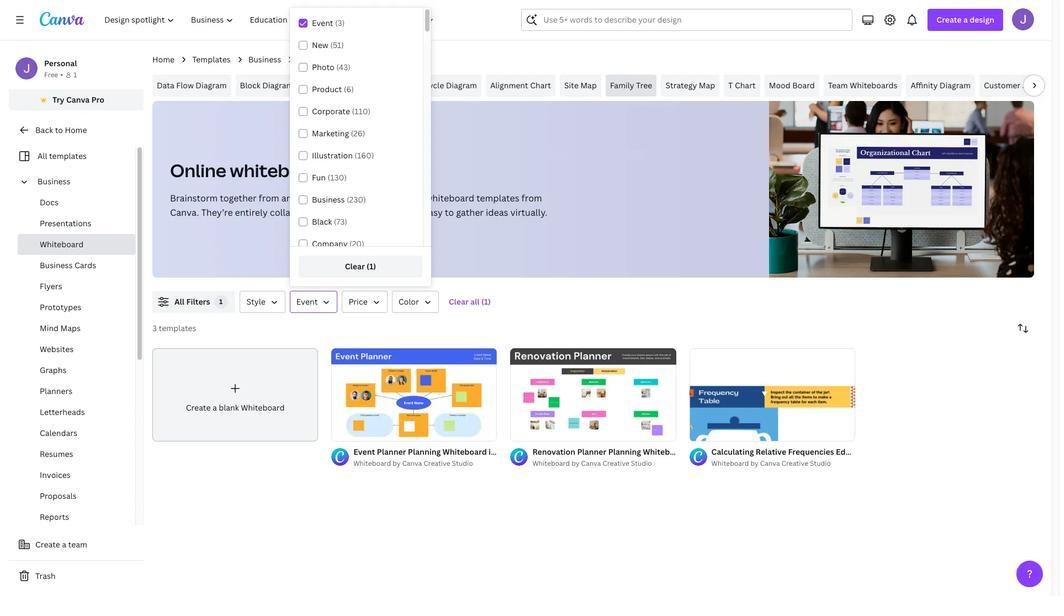 Task type: vqa. For each thing, say whether or not it's contained in the screenshot.


Task type: locate. For each thing, give the bounding box(es) containing it.
2 studio from the left
[[631, 459, 652, 469]]

to right easy
[[445, 207, 454, 219]]

a inside dropdown button
[[964, 14, 968, 25]]

event planner planning whiteboard in blue orange color blocks style image
[[332, 348, 497, 442]]

online whiteboard templates
[[170, 159, 425, 182]]

0 horizontal spatial create
[[35, 540, 60, 550]]

they're
[[201, 207, 233, 219]]

prototypes
[[40, 302, 81, 313]]

try canva pro
[[53, 94, 104, 105]]

all filters
[[175, 297, 210, 307]]

whiteboard up easy
[[426, 192, 475, 204]]

chart for alignment chart
[[530, 80, 551, 91]]

0 horizontal spatial color
[[399, 297, 419, 307]]

0 horizontal spatial chart
[[530, 80, 551, 91]]

(43)
[[337, 62, 351, 72]]

whiteboard by canva creative studio for whiteboard by canva creative studio link associated with calculating relative frequencies education whiteboard in blue yellow red bold geometric style image
[[712, 459, 831, 469]]

create inside button
[[35, 540, 60, 550]]

(1) up price button
[[367, 261, 376, 272]]

0 horizontal spatial all
[[38, 151, 47, 161]]

0 horizontal spatial from
[[259, 192, 279, 204]]

color button
[[392, 291, 439, 313]]

canva inside button
[[66, 94, 90, 105]]

diagram for cycle diagram
[[446, 80, 477, 91]]

family tree link
[[606, 75, 657, 97]]

2 horizontal spatial by
[[751, 459, 759, 469]]

whiteboard by canva creative studio for whiteboard by canva creative studio link related to renovation planner planning whiteboard in yellow grey adjacent color blocks style image
[[533, 459, 652, 469]]

1 studio from the left
[[452, 459, 473, 469]]

1 horizontal spatial color
[[546, 447, 566, 457]]

customer journey m
[[984, 80, 1061, 91]]

clear inside button
[[449, 297, 469, 307]]

create for create a design
[[937, 14, 962, 25]]

0 vertical spatial style
[[247, 297, 266, 307]]

studio for calculating relative frequencies education whiteboard in blue yellow red bold geometric style image
[[810, 459, 831, 469]]

illustration (160)
[[312, 150, 374, 161]]

1 horizontal spatial (1)
[[482, 297, 491, 307]]

1 whiteboard by canva creative studio link from the left
[[354, 459, 497, 470]]

1 vertical spatial a
[[213, 403, 217, 413]]

0 horizontal spatial home
[[65, 125, 87, 135]]

1 vertical spatial event
[[297, 297, 318, 307]]

chart left site
[[530, 80, 551, 91]]

chart
[[530, 80, 551, 91], [735, 80, 756, 91]]

event for event planner planning whiteboard in blue orange color blocks style whiteboard by canva creative studio
[[354, 447, 375, 457]]

1 horizontal spatial 1
[[219, 297, 223, 307]]

0 vertical spatial clear
[[345, 261, 365, 272]]

0 horizontal spatial map
[[581, 80, 597, 91]]

2 whiteboard by canva creative studio from the left
[[712, 459, 831, 469]]

event left the (3) at the left top of the page
[[312, 18, 333, 28]]

2 vertical spatial create
[[35, 540, 60, 550]]

1 map from the left
[[581, 80, 597, 91]]

studio inside event planner planning whiteboard in blue orange color blocks style whiteboard by canva creative studio
[[452, 459, 473, 469]]

back
[[35, 125, 53, 135]]

1 horizontal spatial home
[[152, 54, 175, 65]]

create a team button
[[9, 534, 144, 556]]

1 horizontal spatial map
[[699, 80, 716, 91]]

1 by from the left
[[393, 459, 401, 469]]

1 horizontal spatial chart
[[735, 80, 756, 91]]

all templates link
[[15, 146, 129, 167]]

event right style button on the left
[[297, 297, 318, 307]]

studio for renovation planner planning whiteboard in yellow grey adjacent color blocks style image
[[631, 459, 652, 469]]

color
[[399, 297, 419, 307], [546, 447, 566, 457]]

presentations link
[[18, 213, 135, 234]]

fun
[[312, 172, 326, 183]]

whiteboard up anywhere
[[230, 159, 332, 182]]

business cards link
[[18, 255, 135, 276]]

2 map from the left
[[699, 80, 716, 91]]

whiteboard
[[230, 159, 332, 182], [426, 192, 475, 204]]

3 studio from the left
[[810, 459, 831, 469]]

1 horizontal spatial creative
[[603, 459, 630, 469]]

0 horizontal spatial by
[[393, 459, 401, 469]]

creative for renovation planner planning whiteboard in yellow grey adjacent color blocks style image
[[603, 459, 630, 469]]

entirely
[[235, 207, 268, 219]]

1 vertical spatial all
[[175, 297, 185, 307]]

chart inside the alignment chart link
[[530, 80, 551, 91]]

2 whiteboard by canva creative studio link from the left
[[533, 459, 677, 470]]

create left blank
[[186, 403, 211, 413]]

diagram right cycle at the left top
[[446, 80, 477, 91]]

t chart
[[729, 80, 756, 91]]

create inside dropdown button
[[937, 14, 962, 25]]

chart right the t
[[735, 80, 756, 91]]

chart inside t chart link
[[735, 80, 756, 91]]

by inside event planner planning whiteboard in blue orange color blocks style whiteboard by canva creative studio
[[393, 459, 401, 469]]

0 vertical spatial to
[[55, 125, 63, 135]]

canva
[[66, 94, 90, 105], [402, 459, 422, 469], [581, 459, 601, 469], [761, 459, 780, 469]]

0 horizontal spatial 1
[[73, 70, 77, 80]]

0 vertical spatial home
[[152, 54, 175, 65]]

mind
[[40, 323, 59, 334]]

1 horizontal spatial a
[[213, 403, 217, 413]]

1 vertical spatial whiteboard
[[426, 192, 475, 204]]

price button
[[342, 291, 388, 313]]

from up virtually.
[[522, 192, 542, 204]]

1 horizontal spatial whiteboard
[[426, 192, 475, 204]]

company (20)
[[312, 239, 364, 249]]

business up flyers
[[40, 260, 73, 271]]

1 horizontal spatial all
[[175, 297, 185, 307]]

all for all templates
[[38, 151, 47, 161]]

home
[[152, 54, 175, 65], [65, 125, 87, 135]]

2 vertical spatial event
[[354, 447, 375, 457]]

templates down back to home
[[49, 151, 87, 161]]

0 horizontal spatial (1)
[[367, 261, 376, 272]]

0 vertical spatial (1)
[[367, 261, 376, 272]]

0 vertical spatial all
[[38, 151, 47, 161]]

by for calculating relative frequencies education whiteboard in blue yellow red bold geometric style image
[[751, 459, 759, 469]]

business link up block diagram
[[248, 54, 281, 66]]

1 horizontal spatial whiteboard by canva creative studio link
[[533, 459, 677, 470]]

all down back
[[38, 151, 47, 161]]

brainstorm
[[170, 192, 218, 204]]

2 horizontal spatial whiteboard by canva creative studio link
[[712, 459, 856, 470]]

style button
[[240, 291, 286, 313]]

easy
[[424, 207, 443, 219]]

1 chart from the left
[[530, 80, 551, 91]]

2 horizontal spatial create
[[937, 14, 962, 25]]

diagram right affinity
[[940, 80, 971, 91]]

blue
[[498, 447, 515, 457]]

event left planner
[[354, 447, 375, 457]]

home up all templates link
[[65, 125, 87, 135]]

fun (130)
[[312, 172, 347, 183]]

1 horizontal spatial studio
[[631, 459, 652, 469]]

business link
[[248, 54, 281, 66], [33, 171, 129, 192]]

invoices link
[[18, 465, 135, 486]]

templates
[[192, 54, 231, 65]]

to right back
[[55, 125, 63, 135]]

collaborative
[[270, 207, 326, 219]]

creative for calculating relative frequencies education whiteboard in blue yellow red bold geometric style image
[[782, 459, 809, 469]]

mood board link
[[765, 75, 820, 97]]

mood
[[769, 80, 791, 91]]

2 horizontal spatial creative
[[782, 459, 809, 469]]

clear inside button
[[345, 261, 365, 272]]

1 horizontal spatial style
[[595, 447, 614, 457]]

1 whiteboard by canva creative studio from the left
[[533, 459, 652, 469]]

site map link
[[560, 75, 602, 97]]

map right site
[[581, 80, 597, 91]]

1 horizontal spatial whiteboard by canva creative studio
[[712, 459, 831, 469]]

1 inside 1 filter options selected element
[[219, 297, 223, 307]]

0 horizontal spatial style
[[247, 297, 266, 307]]

tree
[[637, 80, 653, 91]]

event inside button
[[297, 297, 318, 307]]

clear
[[345, 261, 365, 272], [449, 297, 469, 307]]

1 horizontal spatial from
[[522, 192, 542, 204]]

1 horizontal spatial to
[[445, 207, 454, 219]]

3 creative from the left
[[782, 459, 809, 469]]

all
[[471, 297, 480, 307]]

(20)
[[350, 239, 364, 249]]

0 horizontal spatial studio
[[452, 459, 473, 469]]

cycle
[[424, 80, 444, 91]]

3 whiteboard by canva creative studio link from the left
[[712, 459, 856, 470]]

a
[[964, 14, 968, 25], [213, 403, 217, 413], [62, 540, 66, 550]]

product (6)
[[312, 84, 354, 94]]

1 vertical spatial 1
[[219, 297, 223, 307]]

whiteboard by canva creative studio link for calculating relative frequencies education whiteboard in blue yellow red bold geometric style image
[[712, 459, 856, 470]]

cards
[[75, 260, 96, 271]]

2 horizontal spatial a
[[964, 14, 968, 25]]

site map
[[565, 80, 597, 91]]

map
[[581, 80, 597, 91], [699, 80, 716, 91]]

0 vertical spatial color
[[399, 297, 419, 307]]

2 horizontal spatial studio
[[810, 459, 831, 469]]

create down reports
[[35, 540, 60, 550]]

1 creative from the left
[[424, 459, 451, 469]]

presentations
[[40, 218, 91, 229]]

1 horizontal spatial clear
[[449, 297, 469, 307]]

None search field
[[522, 9, 853, 31]]

clear for clear (1)
[[345, 261, 365, 272]]

block diagram link
[[236, 75, 298, 97]]

marketing
[[312, 128, 349, 139]]

top level navigation element
[[97, 9, 444, 31]]

0 vertical spatial create
[[937, 14, 962, 25]]

(1)
[[367, 261, 376, 272], [482, 297, 491, 307]]

2 creative from the left
[[603, 459, 630, 469]]

try canva pro button
[[9, 89, 144, 110]]

a left design
[[964, 14, 968, 25]]

0 vertical spatial a
[[964, 14, 968, 25]]

create
[[937, 14, 962, 25], [186, 403, 211, 413], [35, 540, 60, 550]]

invoices
[[40, 470, 71, 481]]

alignment chart
[[491, 80, 551, 91]]

chart for t chart
[[735, 80, 756, 91]]

trash
[[35, 571, 56, 582]]

0 horizontal spatial to
[[55, 125, 63, 135]]

2 vertical spatial a
[[62, 540, 66, 550]]

color left blocks
[[546, 447, 566, 457]]

0 horizontal spatial clear
[[345, 261, 365, 272]]

0 vertical spatial event
[[312, 18, 333, 28]]

calendars link
[[18, 423, 135, 444]]

2 diagram from the left
[[262, 80, 294, 91]]

planning
[[408, 447, 441, 457]]

to
[[55, 125, 63, 135], [445, 207, 454, 219]]

map left the t
[[699, 80, 716, 91]]

diagram down templates link
[[196, 80, 227, 91]]

trash link
[[9, 566, 144, 588]]

1 vertical spatial to
[[445, 207, 454, 219]]

mood board
[[769, 80, 815, 91]]

event inside event planner planning whiteboard in blue orange color blocks style whiteboard by canva creative studio
[[354, 447, 375, 457]]

from
[[259, 192, 279, 204], [522, 192, 542, 204]]

business (230)
[[312, 194, 366, 205]]

create a team
[[35, 540, 87, 550]]

business link down all templates link
[[33, 171, 129, 192]]

(6)
[[344, 84, 354, 94]]

home link
[[152, 54, 175, 66]]

a left blank
[[213, 403, 217, 413]]

(1) right the 'all'
[[482, 297, 491, 307]]

color right price button
[[399, 297, 419, 307]]

flyers
[[40, 281, 62, 292]]

templates inside brainstorm together from anywhere using these free, online whiteboard templates from canva. they're entirely collaborative and interactive, so it's easy to gather ideas virtually.
[[477, 192, 520, 204]]

1 right •
[[73, 70, 77, 80]]

jacob simon image
[[1013, 8, 1035, 30]]

1 vertical spatial style
[[595, 447, 614, 457]]

1 vertical spatial color
[[546, 447, 566, 457]]

create left design
[[937, 14, 962, 25]]

0 horizontal spatial creative
[[424, 459, 451, 469]]

team
[[68, 540, 87, 550]]

1 horizontal spatial by
[[572, 459, 580, 469]]

style right 1 filter options selected element
[[247, 297, 266, 307]]

blocks
[[568, 447, 593, 457]]

calculating relative frequencies education whiteboard in blue yellow red bold geometric style image
[[690, 349, 856, 441]]

1 vertical spatial business link
[[33, 171, 129, 192]]

2 chart from the left
[[735, 80, 756, 91]]

3 by from the left
[[751, 459, 759, 469]]

1 from from the left
[[259, 192, 279, 204]]

2 by from the left
[[572, 459, 580, 469]]

affinity
[[911, 80, 938, 91]]

1 vertical spatial clear
[[449, 297, 469, 307]]

color inside event planner planning whiteboard in blue orange color blocks style whiteboard by canva creative studio
[[546, 447, 566, 457]]

a inside button
[[62, 540, 66, 550]]

new
[[312, 40, 329, 50]]

create a blank whiteboard element
[[152, 349, 318, 442]]

0 horizontal spatial whiteboard
[[230, 159, 332, 182]]

Search search field
[[544, 9, 846, 30]]

1
[[73, 70, 77, 80], [219, 297, 223, 307]]

1 vertical spatial (1)
[[482, 297, 491, 307]]

diagram right block
[[262, 80, 294, 91]]

customer journey m link
[[980, 75, 1061, 97]]

diagram left cycle at the left top
[[379, 80, 410, 91]]

style inside style button
[[247, 297, 266, 307]]

(1) inside button
[[367, 261, 376, 272]]

home up data
[[152, 54, 175, 65]]

5 diagram from the left
[[940, 80, 971, 91]]

from up entirely
[[259, 192, 279, 204]]

business inside business cards link
[[40, 260, 73, 271]]

creative inside event planner planning whiteboard in blue orange color blocks style whiteboard by canva creative studio
[[424, 459, 451, 469]]

0 horizontal spatial whiteboard by canva creative studio link
[[354, 459, 497, 470]]

all left filters
[[175, 297, 185, 307]]

style right blocks
[[595, 447, 614, 457]]

1 horizontal spatial business link
[[248, 54, 281, 66]]

1 horizontal spatial create
[[186, 403, 211, 413]]

all templates
[[38, 151, 87, 161]]

event planner planning whiteboard in blue orange color blocks style link
[[354, 446, 614, 459]]

4 diagram from the left
[[446, 80, 477, 91]]

letterheads link
[[18, 402, 135, 423]]

strategy
[[666, 80, 697, 91]]

0 horizontal spatial a
[[62, 540, 66, 550]]

0 horizontal spatial whiteboard by canva creative studio
[[533, 459, 652, 469]]

clear down (20) on the left of the page
[[345, 261, 365, 272]]

a for design
[[964, 14, 968, 25]]

diagram for affinity diagram
[[940, 80, 971, 91]]

templates right 3
[[159, 323, 196, 334]]

clear left the 'all'
[[449, 297, 469, 307]]

1 vertical spatial create
[[186, 403, 211, 413]]

create for create a blank whiteboard
[[186, 403, 211, 413]]

templates up ideas
[[477, 192, 520, 204]]

1 right filters
[[219, 297, 223, 307]]

1 filter options selected element
[[215, 296, 228, 309]]

alignment
[[491, 80, 529, 91]]

a left team
[[62, 540, 66, 550]]



Task type: describe. For each thing, give the bounding box(es) containing it.
strategy map
[[666, 80, 716, 91]]

create for create a team
[[35, 540, 60, 550]]

canva inside event planner planning whiteboard in blue orange color blocks style whiteboard by canva creative studio
[[402, 459, 422, 469]]

price
[[349, 297, 368, 307]]

whiteboard inside create a blank whiteboard element
[[241, 403, 285, 413]]

mind maps link
[[18, 318, 135, 339]]

site
[[565, 80, 579, 91]]

style inside event planner planning whiteboard in blue orange color blocks style whiteboard by canva creative studio
[[595, 447, 614, 457]]

t chart link
[[724, 75, 761, 97]]

all for all filters
[[175, 297, 185, 307]]

diagram for block diagram
[[262, 80, 294, 91]]

business up docs
[[38, 176, 70, 187]]

clear (1)
[[345, 261, 376, 272]]

back to home link
[[9, 119, 144, 141]]

templates link
[[192, 54, 231, 66]]

flyers link
[[18, 276, 135, 297]]

docs link
[[18, 192, 135, 213]]

cycle diagram
[[424, 80, 477, 91]]

1 vertical spatial home
[[65, 125, 87, 135]]

(230)
[[347, 194, 366, 205]]

flow
[[176, 80, 194, 91]]

event planner planning whiteboard in blue orange color blocks style whiteboard by canva creative studio
[[354, 447, 614, 469]]

clear all (1)
[[449, 297, 491, 307]]

create a blank whiteboard
[[186, 403, 285, 413]]

(130)
[[328, 172, 347, 183]]

color inside button
[[399, 297, 419, 307]]

cycle diagram link
[[419, 75, 482, 97]]

black (73)
[[312, 217, 347, 227]]

new (51)
[[312, 40, 344, 50]]

prototypes link
[[18, 297, 135, 318]]

websites
[[40, 344, 74, 355]]

photo
[[312, 62, 335, 72]]

t
[[729, 80, 733, 91]]

2 from from the left
[[522, 192, 542, 204]]

0 horizontal spatial business link
[[33, 171, 129, 192]]

entity
[[307, 80, 329, 91]]

business up the and
[[312, 194, 345, 205]]

0 vertical spatial business link
[[248, 54, 281, 66]]

Sort by button
[[1013, 318, 1035, 340]]

0 vertical spatial 1
[[73, 70, 77, 80]]

whiteboards
[[850, 80, 898, 91]]

marketing (26)
[[312, 128, 365, 139]]

renovation planner planning whiteboard in yellow grey adjacent color blocks style image
[[511, 348, 677, 442]]

data flow diagram link
[[152, 75, 231, 97]]

clear for clear all (1)
[[449, 297, 469, 307]]

back to home
[[35, 125, 87, 135]]

planners
[[40, 386, 72, 397]]

templates up free,
[[335, 159, 425, 182]]

reports
[[40, 512, 69, 523]]

mind maps
[[40, 323, 81, 334]]

photo (43)
[[312, 62, 351, 72]]

try
[[53, 94, 64, 105]]

planners link
[[18, 381, 135, 402]]

proposals link
[[18, 486, 135, 507]]

whiteboard by canva creative studio link for renovation planner planning whiteboard in yellow grey adjacent color blocks style image
[[533, 459, 677, 470]]

a for blank
[[213, 403, 217, 413]]

(160)
[[355, 150, 374, 161]]

corporate (110)
[[312, 106, 371, 117]]

family tree
[[610, 80, 653, 91]]

business up block diagram
[[248, 54, 281, 65]]

team
[[829, 80, 848, 91]]

3 diagram from the left
[[379, 80, 410, 91]]

map for strategy map
[[699, 80, 716, 91]]

free •
[[44, 70, 63, 80]]

event for event
[[297, 297, 318, 307]]

3 templates
[[152, 323, 196, 334]]

it's
[[409, 207, 422, 219]]

whiteboard inside brainstorm together from anywhere using these free, online whiteboard templates from canva. they're entirely collaborative and interactive, so it's easy to gather ideas virtually.
[[426, 192, 475, 204]]

personal
[[44, 58, 77, 69]]

entity relationship diagram
[[307, 80, 410, 91]]

gather
[[456, 207, 484, 219]]

customer
[[984, 80, 1021, 91]]

planner
[[377, 447, 406, 457]]

(3)
[[335, 18, 345, 28]]

(26)
[[351, 128, 365, 139]]

whiteboard by canva creative studio link for event planner planning whiteboard in blue orange color blocks style image
[[354, 459, 497, 470]]

(1) inside button
[[482, 297, 491, 307]]

anywhere
[[282, 192, 323, 204]]

design
[[970, 14, 995, 25]]

block
[[240, 80, 261, 91]]

journey
[[1023, 80, 1054, 91]]

•
[[60, 70, 63, 80]]

maps
[[60, 323, 81, 334]]

map for site map
[[581, 80, 597, 91]]

proposals
[[40, 491, 77, 502]]

block diagram
[[240, 80, 294, 91]]

strategy map link
[[661, 75, 720, 97]]

interactive,
[[347, 207, 395, 219]]

a for team
[[62, 540, 66, 550]]

by for renovation planner planning whiteboard in yellow grey adjacent color blocks style image
[[572, 459, 580, 469]]

resumes link
[[18, 444, 135, 465]]

m
[[1056, 80, 1061, 91]]

online
[[170, 159, 226, 182]]

(73)
[[334, 217, 347, 227]]

0 vertical spatial whiteboard
[[230, 159, 332, 182]]

calendars
[[40, 428, 77, 439]]

to inside brainstorm together from anywhere using these free, online whiteboard templates from canva. they're entirely collaborative and interactive, so it's easy to gather ideas virtually.
[[445, 207, 454, 219]]

affinity diagram link
[[907, 75, 976, 97]]

event for event (3)
[[312, 18, 333, 28]]

create a blank whiteboard link
[[152, 349, 318, 442]]

illustration
[[312, 150, 353, 161]]

clear (1) button
[[299, 256, 423, 278]]

online
[[397, 192, 424, 204]]

clear all (1) button
[[443, 291, 497, 313]]

create a design button
[[928, 9, 1004, 31]]

company
[[312, 239, 348, 249]]

3
[[152, 323, 157, 334]]

1 diagram from the left
[[196, 80, 227, 91]]



